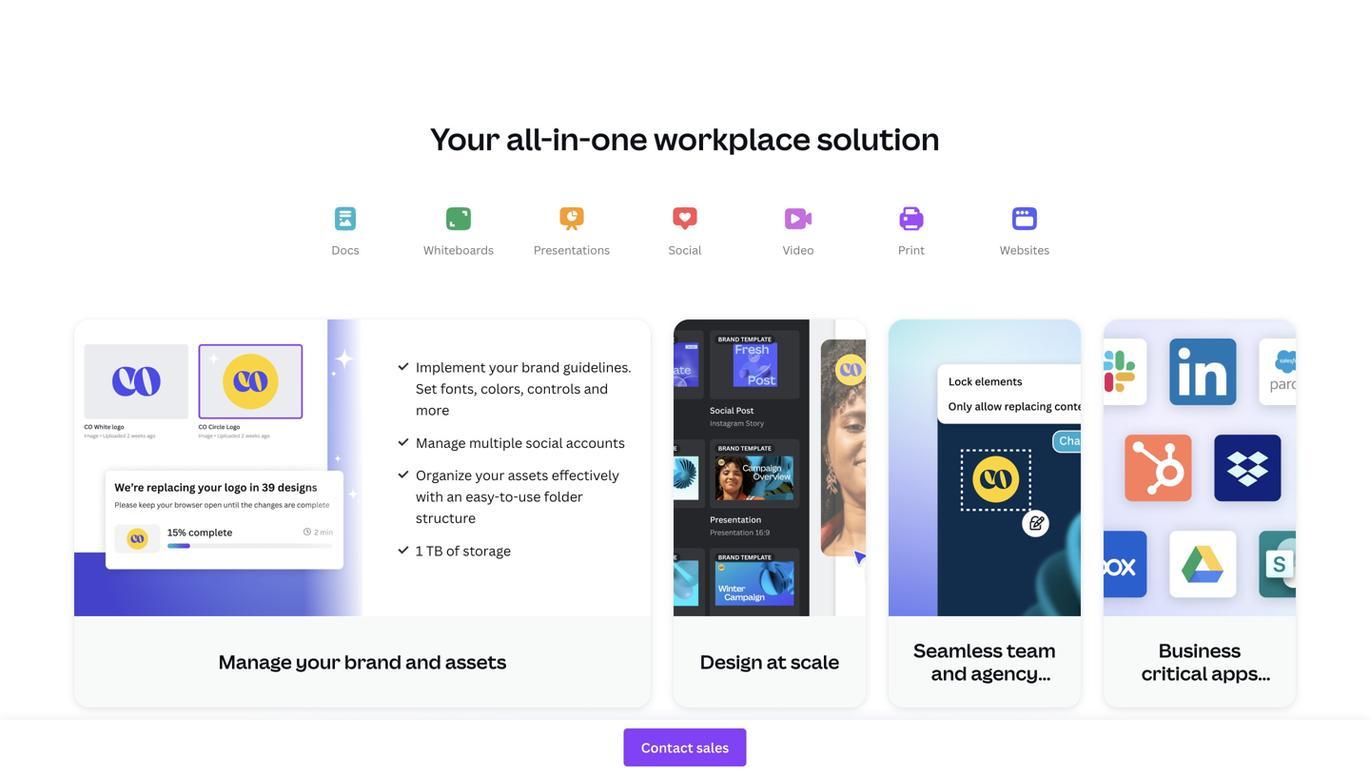 Task type: vqa. For each thing, say whether or not it's contained in the screenshot.
SEAMLESS TEAM AND AGENCY COLLABORATION at the right bottom of page
yes



Task type: locate. For each thing, give the bounding box(es) containing it.
1 vertical spatial brand
[[344, 649, 402, 675]]

1 horizontal spatial assets
[[508, 466, 548, 485]]

assets inside organize your assets effectively with an easy-to-use folder structure
[[508, 466, 548, 485]]

0 vertical spatial your
[[489, 358, 518, 376]]

storage
[[463, 542, 511, 560]]

more
[[416, 401, 449, 419]]

effectively
[[552, 466, 619, 485]]

0 horizontal spatial brand
[[344, 649, 402, 675]]

2 horizontal spatial and
[[931, 661, 967, 687]]

with
[[416, 488, 443, 506]]

set
[[416, 380, 437, 398]]

brand inside implement your brand guidelines. set fonts, colors, controls and more
[[522, 358, 560, 376]]

0 vertical spatial brand
[[522, 358, 560, 376]]

0 vertical spatial assets
[[508, 466, 548, 485]]

1 vertical spatial manage
[[218, 649, 292, 675]]

multiple
[[469, 434, 522, 452]]

structure
[[416, 509, 476, 527]]

seamless
[[914, 638, 1003, 664]]

and inside implement your brand guidelines. set fonts, colors, controls and more
[[584, 380, 608, 398]]

1 horizontal spatial manage
[[416, 434, 466, 452]]

1 vertical spatial your
[[475, 466, 505, 485]]

your
[[489, 358, 518, 376], [475, 466, 505, 485], [296, 649, 340, 675]]

1 horizontal spatial and
[[584, 380, 608, 398]]

workplace
[[654, 118, 811, 160]]

to-
[[500, 488, 518, 506]]

0 horizontal spatial manage
[[218, 649, 292, 675]]

brand for and
[[344, 649, 402, 675]]

your inside implement your brand guidelines. set fonts, colors, controls and more
[[489, 358, 518, 376]]

colors,
[[481, 380, 524, 398]]

social
[[668, 242, 702, 258]]

0 vertical spatial manage
[[416, 434, 466, 452]]

brand
[[522, 358, 560, 376], [344, 649, 402, 675]]

manage multiple social accounts
[[416, 434, 625, 452]]

and
[[584, 380, 608, 398], [405, 649, 441, 675], [931, 661, 967, 687]]

at
[[767, 649, 787, 675]]

fonts,
[[440, 380, 477, 398]]

folder
[[544, 488, 583, 506]]

0 horizontal spatial assets
[[445, 649, 507, 675]]

1 horizontal spatial brand
[[522, 358, 560, 376]]

scale
[[791, 649, 839, 675]]

1 tb of storage
[[416, 542, 511, 560]]

organize
[[416, 466, 472, 485]]

your all-in-one workplace solution
[[430, 118, 940, 160]]

your inside organize your assets effectively with an easy-to-use folder structure
[[475, 466, 505, 485]]

0 horizontal spatial and
[[405, 649, 441, 675]]

presentations
[[534, 242, 610, 258]]

easy-
[[466, 488, 500, 506]]

assets
[[508, 466, 548, 485], [445, 649, 507, 675]]

controls
[[527, 380, 581, 398]]

an
[[447, 488, 462, 506]]

tb
[[426, 542, 443, 560]]

use
[[518, 488, 541, 506]]

manage
[[416, 434, 466, 452], [218, 649, 292, 675]]

2 vertical spatial your
[[296, 649, 340, 675]]

design at scale
[[700, 649, 839, 675]]



Task type: describe. For each thing, give the bounding box(es) containing it.
implement
[[416, 358, 486, 376]]

video
[[783, 242, 814, 258]]

all-
[[506, 118, 553, 160]]

your for organize
[[475, 466, 505, 485]]

manage for manage your brand and assets
[[218, 649, 292, 675]]

seamless team and agency collaboration
[[914, 638, 1056, 710]]

and inside seamless team and agency collaboration
[[931, 661, 967, 687]]

1
[[416, 542, 423, 560]]

organize your assets effectively with an easy-to-use folder structure
[[416, 466, 619, 527]]

1 vertical spatial assets
[[445, 649, 507, 675]]

your
[[430, 118, 500, 160]]

team
[[1007, 638, 1056, 664]]

collaboration
[[921, 683, 1049, 710]]

manage your brand and assets
[[218, 649, 507, 675]]

agency
[[971, 661, 1038, 687]]

websites
[[1000, 242, 1050, 258]]

print
[[898, 242, 925, 258]]

one
[[591, 118, 648, 160]]

implement your brand guidelines. set fonts, colors, controls and more
[[416, 358, 632, 419]]

design
[[700, 649, 763, 675]]

your for implement
[[489, 358, 518, 376]]

manage for manage multiple social accounts
[[416, 434, 466, 452]]

in-
[[553, 118, 591, 160]]

brand for guidelines.
[[522, 358, 560, 376]]

whiteboards
[[423, 242, 494, 258]]

accounts
[[566, 434, 625, 452]]

your for manage
[[296, 649, 340, 675]]

of
[[446, 542, 460, 560]]

docs
[[331, 242, 359, 258]]

social
[[526, 434, 563, 452]]

guidelines.
[[563, 358, 632, 376]]

solution
[[817, 118, 940, 160]]



